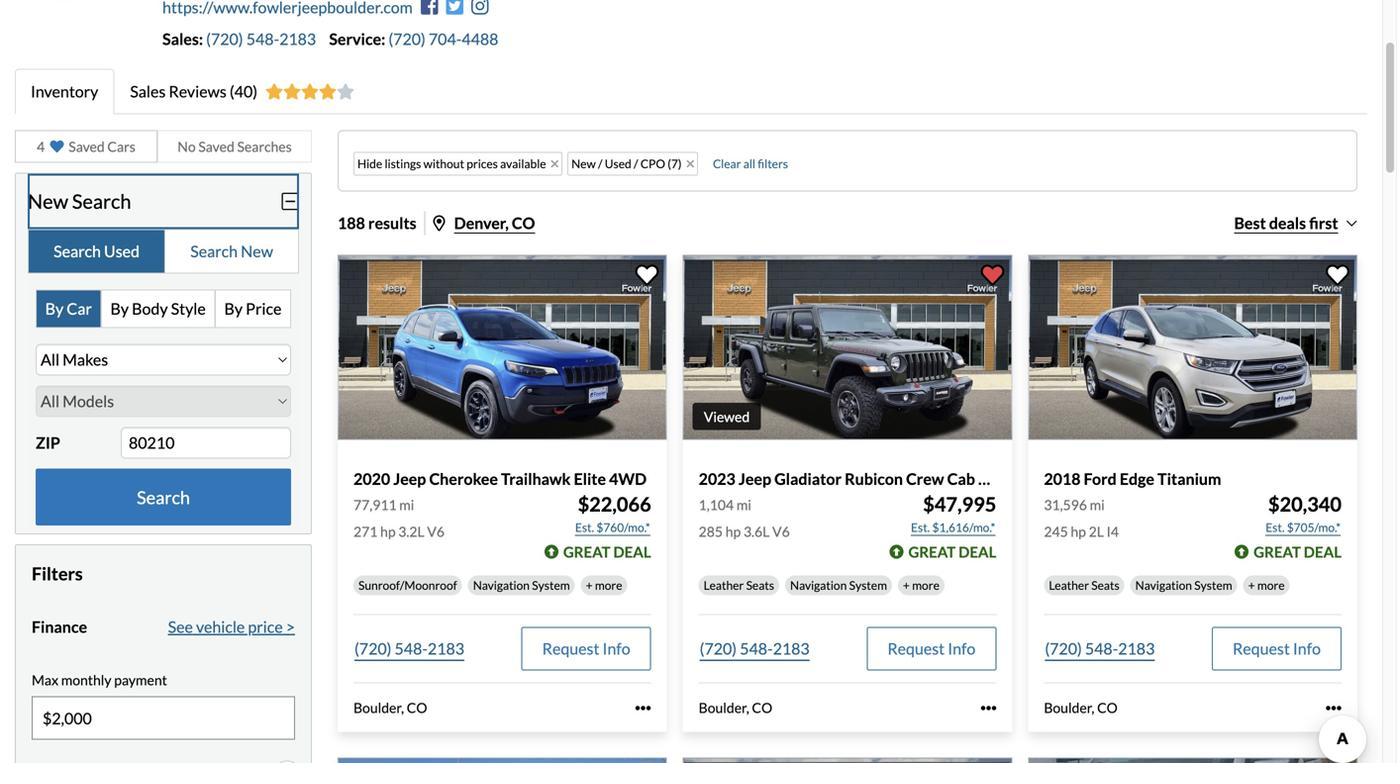 Task type: locate. For each thing, give the bounding box(es) containing it.
3 mi from the left
[[1090, 497, 1105, 514]]

edge
[[1120, 469, 1155, 489]]

2 jeep from the left
[[739, 469, 772, 489]]

star image right (40)
[[283, 84, 301, 99]]

hp inside 31,596 mi 245 hp 2l i4
[[1071, 524, 1086, 540]]

+ more down the est. $760/mo.* button
[[586, 579, 622, 593]]

3 (720) 548-2183 from the left
[[1045, 639, 1155, 659]]

star image
[[265, 84, 283, 99], [301, 84, 319, 99], [319, 84, 337, 99]]

elite
[[574, 469, 606, 489]]

(720) 548-2183
[[355, 639, 465, 659], [700, 639, 810, 659], [1045, 639, 1155, 659]]

3 by from the left
[[224, 299, 243, 318]]

2183 for $47,995
[[773, 639, 810, 659]]

filters
[[758, 157, 788, 171]]

0 horizontal spatial hp
[[380, 524, 396, 540]]

1 horizontal spatial boulder,
[[699, 700, 749, 717]]

1 horizontal spatial mi
[[737, 497, 752, 514]]

(720) 548-2183 button for $47,995
[[699, 628, 811, 671]]

1 jeep from the left
[[393, 469, 426, 489]]

jeep
[[393, 469, 426, 489], [739, 469, 772, 489]]

2 horizontal spatial navigation system
[[1136, 579, 1233, 593]]

est. down '$20,340'
[[1266, 521, 1285, 535]]

2 great deal from the left
[[909, 543, 997, 561]]

1 navigation from the left
[[473, 579, 530, 593]]

2 navigation system from the left
[[790, 579, 887, 593]]

leather seats for $47,995
[[704, 579, 774, 593]]

more down the est. $705/mo.* button
[[1258, 579, 1285, 593]]

2 horizontal spatial info
[[1293, 639, 1321, 659]]

sunroof/moonroof
[[359, 579, 457, 593]]

heart image
[[50, 140, 64, 154]]

+ for $22,066
[[586, 579, 593, 593]]

1 horizontal spatial (720) 548-2183
[[700, 639, 810, 659]]

tab list
[[15, 69, 1368, 114], [28, 229, 299, 274], [36, 290, 291, 328]]

0 horizontal spatial ellipsis h image
[[635, 701, 651, 716]]

2 horizontal spatial system
[[1195, 579, 1233, 593]]

new inside dropdown button
[[28, 190, 68, 213]]

2020
[[354, 469, 390, 489]]

1 horizontal spatial (720) 548-2183 button
[[699, 628, 811, 671]]

1 horizontal spatial system
[[849, 579, 887, 593]]

0 horizontal spatial (720) 548-2183
[[355, 639, 465, 659]]

co for $22,066
[[407, 700, 427, 717]]

2 leather seats from the left
[[1049, 579, 1120, 593]]

v6 for $47,995
[[773, 524, 790, 540]]

0 horizontal spatial 4wd
[[609, 469, 647, 489]]

3 navigation system from the left
[[1136, 579, 1233, 593]]

2 horizontal spatial new
[[572, 157, 596, 171]]

seats down 3.6l
[[746, 579, 774, 593]]

2018 ford edge titanium
[[1044, 469, 1222, 489]]

1 horizontal spatial saved
[[198, 138, 235, 155]]

request info
[[542, 639, 631, 659], [888, 639, 976, 659], [1233, 639, 1321, 659]]

twitter - fowler jeep of boulder image
[[446, 0, 463, 16]]

3 boulder, from the left
[[1044, 700, 1095, 717]]

hp
[[380, 524, 396, 540], [726, 524, 741, 540], [1071, 524, 1086, 540]]

2 boulder, from the left
[[699, 700, 749, 717]]

1 horizontal spatial boulder, co
[[699, 700, 773, 717]]

0 horizontal spatial leather seats
[[704, 579, 774, 593]]

0 horizontal spatial system
[[532, 579, 570, 593]]

0 horizontal spatial request
[[542, 639, 600, 659]]

used inside tab
[[104, 242, 140, 261]]

times image
[[551, 158, 559, 170], [687, 158, 694, 170]]

2018
[[1044, 469, 1081, 489]]

0 horizontal spatial (720) 548-2183 button
[[354, 628, 466, 671]]

1 star image from the left
[[265, 84, 283, 99]]

denver, co
[[454, 213, 535, 233]]

more
[[595, 579, 622, 593], [912, 579, 940, 593], [1258, 579, 1285, 593]]

system for $47,995
[[849, 579, 887, 593]]

2 system from the left
[[849, 579, 887, 593]]

1 request from the left
[[542, 639, 600, 659]]

deal for $20,340
[[1304, 543, 1342, 561]]

times image for new / used / cpo (7)
[[687, 158, 694, 170]]

2 horizontal spatial (720) 548-2183 button
[[1044, 628, 1156, 671]]

v6 right 3.2l
[[427, 524, 445, 540]]

times image inside hide listings without prices available 'button'
[[551, 158, 559, 170]]

2 times image from the left
[[687, 158, 694, 170]]

v6 inside 77,911 mi 271 hp 3.2l v6
[[427, 524, 445, 540]]

saved right no
[[198, 138, 235, 155]]

2 4wd from the left
[[978, 469, 1016, 489]]

1 more from the left
[[595, 579, 622, 593]]

(720) 704-4488 link
[[389, 29, 499, 48]]

tab list containing by car
[[36, 290, 291, 328]]

1 / from the left
[[598, 157, 603, 171]]

0 horizontal spatial by
[[45, 299, 64, 318]]

(720) 548-2183 for $47,995
[[700, 639, 810, 659]]

search down zip telephone field
[[137, 487, 190, 508]]

548- for $47,995
[[740, 639, 773, 659]]

3 navigation from the left
[[1136, 579, 1192, 593]]

1 navigation system from the left
[[473, 579, 570, 593]]

search inside tab
[[190, 242, 238, 261]]

1 horizontal spatial request info
[[888, 639, 976, 659]]

mi inside 1,104 mi 285 hp 3.6l v6
[[737, 497, 752, 514]]

(720)
[[206, 29, 243, 48], [389, 29, 426, 48], [355, 639, 392, 659], [700, 639, 737, 659], [1045, 639, 1082, 659]]

1 horizontal spatial + more
[[903, 579, 940, 593]]

rubicon
[[845, 469, 903, 489]]

est. $760/mo.* button
[[574, 518, 651, 538]]

request info for $22,066
[[542, 639, 631, 659]]

2 horizontal spatial + more
[[1248, 579, 1285, 593]]

2 navigation from the left
[[790, 579, 847, 593]]

2 request from the left
[[888, 639, 945, 659]]

2 boulder, co from the left
[[699, 700, 773, 717]]

co for $47,995
[[752, 700, 773, 717]]

1 horizontal spatial est.
[[911, 521, 930, 535]]

more down est. $1,616/mo.* button
[[912, 579, 940, 593]]

hp right 285
[[726, 524, 741, 540]]

1 horizontal spatial seats
[[1092, 579, 1120, 593]]

ellipsis h image
[[635, 701, 651, 716], [1326, 701, 1342, 716]]

1 leather seats from the left
[[704, 579, 774, 593]]

0 horizontal spatial times image
[[551, 158, 559, 170]]

2 horizontal spatial boulder,
[[1044, 700, 1095, 717]]

i4
[[1107, 524, 1119, 540]]

31,596
[[1044, 497, 1087, 514]]

great down the est. $760/mo.* button
[[563, 543, 611, 561]]

tab list containing inventory
[[15, 69, 1368, 114]]

request for $47,995
[[888, 639, 945, 659]]

hide listings without prices available button
[[354, 152, 563, 176]]

great deal down the est. $705/mo.* button
[[1254, 543, 1342, 561]]

1 horizontal spatial jeep
[[739, 469, 772, 489]]

1 horizontal spatial ellipsis h image
[[1326, 701, 1342, 716]]

0 horizontal spatial used
[[104, 242, 140, 261]]

2 horizontal spatial +
[[1248, 579, 1255, 593]]

0 horizontal spatial more
[[595, 579, 622, 593]]

boulder, co for $47,995
[[699, 700, 773, 717]]

sales:
[[162, 29, 203, 48]]

0 horizontal spatial great
[[563, 543, 611, 561]]

2 vertical spatial new
[[241, 242, 273, 261]]

by price
[[224, 299, 282, 318]]

2 horizontal spatial more
[[1258, 579, 1285, 593]]

3 great deal from the left
[[1254, 543, 1342, 561]]

1 horizontal spatial request
[[888, 639, 945, 659]]

1 horizontal spatial /
[[634, 157, 638, 171]]

hide
[[358, 157, 382, 171]]

2 hp from the left
[[726, 524, 741, 540]]

+ more down est. $1,616/mo.* button
[[903, 579, 940, 593]]

2183
[[279, 29, 316, 48], [428, 639, 465, 659], [773, 639, 810, 659], [1118, 639, 1155, 659]]

service: (720) 704-4488
[[329, 29, 499, 48]]

leather seats down 2l
[[1049, 579, 1120, 593]]

v6
[[427, 524, 445, 540], [773, 524, 790, 540]]

1 horizontal spatial deal
[[959, 543, 997, 561]]

1,104
[[699, 497, 734, 514]]

0 vertical spatial used
[[605, 157, 632, 171]]

$20,340 est. $705/mo.*
[[1266, 493, 1342, 535]]

0 horizontal spatial new
[[28, 190, 68, 213]]

hp left 2l
[[1071, 524, 1086, 540]]

search inside search used tab
[[54, 242, 101, 261]]

1 horizontal spatial great deal
[[909, 543, 997, 561]]

>
[[286, 617, 295, 637]]

2 horizontal spatial (720) 548-2183
[[1045, 639, 1155, 659]]

2 horizontal spatial mi
[[1090, 497, 1105, 514]]

boulder, for $47,995
[[699, 700, 749, 717]]

inventory tab
[[15, 69, 114, 114]]

3 est. from the left
[[1266, 521, 1285, 535]]

2 v6 from the left
[[773, 524, 790, 540]]

map marker alt image
[[433, 215, 445, 231]]

2 horizontal spatial by
[[224, 299, 243, 318]]

request info button for $47,995
[[867, 628, 997, 671]]

285
[[699, 524, 723, 540]]

seats down i4
[[1092, 579, 1120, 593]]

0 horizontal spatial + more
[[586, 579, 622, 593]]

by left the price
[[224, 299, 243, 318]]

deal down "$705/mo.*"
[[1304, 543, 1342, 561]]

1 horizontal spatial 4wd
[[978, 469, 1016, 489]]

mi right 1,104
[[737, 497, 752, 514]]

1 horizontal spatial leather
[[1049, 579, 1089, 593]]

0 horizontal spatial navigation system
[[473, 579, 570, 593]]

hp right '271'
[[380, 524, 396, 540]]

1 vertical spatial tab list
[[28, 229, 299, 274]]

2 ellipsis h image from the left
[[1326, 701, 1342, 716]]

0 horizontal spatial saved
[[69, 138, 105, 155]]

ZIP telephone field
[[121, 427, 291, 459]]

mi for $20,340
[[1090, 497, 1105, 514]]

ellipsis h image
[[981, 701, 997, 716]]

77,911 mi 271 hp 3.2l v6
[[354, 497, 445, 540]]

0 horizontal spatial leather
[[704, 579, 744, 593]]

1 horizontal spatial navigation
[[790, 579, 847, 593]]

ellipsis h image for $20,340
[[1326, 701, 1342, 716]]

info for $22,066
[[603, 639, 631, 659]]

white gold metallic 2018 ford edge titanium suv / crossover front-wheel drive 6-speed automatic image
[[1028, 255, 1358, 440]]

star image down 'service:'
[[337, 84, 355, 99]]

by left car
[[45, 299, 64, 318]]

est. inside $20,340 est. $705/mo.*
[[1266, 521, 1285, 535]]

great deal down est. $1,616/mo.* button
[[909, 543, 997, 561]]

star image
[[283, 84, 301, 99], [337, 84, 355, 99]]

2 info from the left
[[948, 639, 976, 659]]

mi down 'ford' at the bottom right of the page
[[1090, 497, 1105, 514]]

3 hp from the left
[[1071, 524, 1086, 540]]

(720) 548-2183 link
[[206, 29, 329, 48]]

(720) 548-2183 button for $22,066
[[354, 628, 466, 671]]

hp for $22,066
[[380, 524, 396, 540]]

2 horizontal spatial great deal
[[1254, 543, 1342, 561]]

2 horizontal spatial request info
[[1233, 639, 1321, 659]]

1 mi from the left
[[399, 497, 414, 514]]

548- for $22,066
[[395, 639, 428, 659]]

2 leather from the left
[[1049, 579, 1089, 593]]

style
[[171, 299, 206, 318]]

leather down the 245
[[1049, 579, 1089, 593]]

1 horizontal spatial great
[[909, 543, 956, 561]]

est. for $47,995
[[911, 521, 930, 535]]

0 horizontal spatial star image
[[283, 84, 301, 99]]

co for $20,340
[[1097, 700, 1118, 717]]

leather down 285
[[704, 579, 744, 593]]

search
[[72, 190, 131, 213], [54, 242, 101, 261], [190, 242, 238, 261], [137, 487, 190, 508]]

est. inside $47,995 est. $1,616/mo.*
[[911, 521, 930, 535]]

mi inside 77,911 mi 271 hp 3.2l v6
[[399, 497, 414, 514]]

finance
[[32, 617, 87, 637]]

2 mi from the left
[[737, 497, 752, 514]]

2 + more from the left
[[903, 579, 940, 593]]

great deal for $20,340
[[1254, 543, 1342, 561]]

est. down $22,066 at bottom
[[575, 521, 594, 535]]

3 system from the left
[[1195, 579, 1233, 593]]

1 vertical spatial used
[[104, 242, 140, 261]]

2 horizontal spatial request
[[1233, 639, 1290, 659]]

0 horizontal spatial jeep
[[393, 469, 426, 489]]

3 (720) 548-2183 button from the left
[[1044, 628, 1156, 671]]

used
[[605, 157, 632, 171], [104, 242, 140, 261]]

jeep for $47,995
[[739, 469, 772, 489]]

search for search
[[137, 487, 190, 508]]

more down the est. $760/mo.* button
[[595, 579, 622, 593]]

0 horizontal spatial /
[[598, 157, 603, 171]]

no
[[178, 138, 196, 155]]

0 horizontal spatial great deal
[[563, 543, 651, 561]]

great deal for $47,995
[[909, 543, 997, 561]]

+ more for $22,066
[[586, 579, 622, 593]]

1 + more from the left
[[586, 579, 622, 593]]

sales: (720) 548-2183
[[162, 29, 316, 48]]

boulder, for $20,340
[[1044, 700, 1095, 717]]

0 horizontal spatial boulder,
[[354, 700, 404, 717]]

by car
[[45, 299, 92, 318]]

1 request info button from the left
[[522, 628, 651, 671]]

3 boulder, co from the left
[[1044, 700, 1118, 717]]

1 times image from the left
[[551, 158, 559, 170]]

great deal for $22,066
[[563, 543, 651, 561]]

(720) for $22,066
[[355, 639, 392, 659]]

deal
[[613, 543, 651, 561], [959, 543, 997, 561], [1304, 543, 1342, 561]]

2 est. from the left
[[911, 521, 930, 535]]

2183 for $22,066
[[428, 639, 465, 659]]

1 info from the left
[[603, 639, 631, 659]]

3 great from the left
[[1254, 543, 1301, 561]]

2 seats from the left
[[1092, 579, 1120, 593]]

v6 right 3.6l
[[773, 524, 790, 540]]

1 horizontal spatial request info button
[[867, 628, 997, 671]]

+ more down the est. $705/mo.* button
[[1248, 579, 1285, 593]]

navigation for $20,340
[[1136, 579, 1192, 593]]

2 more from the left
[[912, 579, 940, 593]]

3 + more from the left
[[1248, 579, 1285, 593]]

mi up 3.2l
[[399, 497, 414, 514]]

v6 inside 1,104 mi 285 hp 3.6l v6
[[773, 524, 790, 540]]

times image right available
[[551, 158, 559, 170]]

0 horizontal spatial request info button
[[522, 628, 651, 671]]

1 hp from the left
[[380, 524, 396, 540]]

2 (720) 548-2183 button from the left
[[699, 628, 811, 671]]

times image right the (7)
[[687, 158, 694, 170]]

2 horizontal spatial great
[[1254, 543, 1301, 561]]

1 horizontal spatial v6
[[773, 524, 790, 540]]

Max monthly payment text field
[[33, 698, 294, 740]]

great down the est. $705/mo.* button
[[1254, 543, 1301, 561]]

info for $20,340
[[1293, 639, 1321, 659]]

1 by from the left
[[45, 299, 64, 318]]

2 star image from the left
[[337, 84, 355, 99]]

2 (720) 548-2183 from the left
[[700, 639, 810, 659]]

2 vertical spatial tab list
[[36, 290, 291, 328]]

1 horizontal spatial more
[[912, 579, 940, 593]]

see vehicle price >
[[168, 617, 295, 637]]

new inside button
[[572, 157, 596, 171]]

deal down $1,616/mo.*
[[959, 543, 997, 561]]

1 + from the left
[[586, 579, 593, 593]]

1 est. from the left
[[575, 521, 594, 535]]

0 vertical spatial tab list
[[15, 69, 1368, 114]]

est. left $1,616/mo.*
[[911, 521, 930, 535]]

77,911
[[354, 497, 397, 514]]

1 4wd from the left
[[609, 469, 647, 489]]

boulder, co
[[354, 700, 427, 717], [699, 700, 773, 717], [1044, 700, 1118, 717]]

3 deal from the left
[[1304, 543, 1342, 561]]

great deal down the est. $760/mo.* button
[[563, 543, 651, 561]]

2 horizontal spatial navigation
[[1136, 579, 1192, 593]]

search up search used
[[72, 190, 131, 213]]

saved right heart icon
[[69, 138, 105, 155]]

1 horizontal spatial leather seats
[[1049, 579, 1120, 593]]

hydro blue pearlcoat 2020 jeep cherokee trailhawk elite 4wd suv / crossover four-wheel drive 9-speed automatic image
[[338, 255, 667, 440]]

1 great deal from the left
[[563, 543, 651, 561]]

4wd
[[609, 469, 647, 489], [978, 469, 1016, 489]]

sarge green clearcoat 2023 jeep gladiator rubicon crew cab 4wd pickup truck four-wheel drive 8-speed automatic image
[[683, 255, 1012, 440]]

1 (720) 548-2183 button from the left
[[354, 628, 466, 671]]

hide listings without prices available
[[358, 157, 546, 171]]

0 vertical spatial new
[[572, 157, 596, 171]]

by car tab
[[37, 291, 102, 327]]

0 horizontal spatial v6
[[427, 524, 445, 540]]

new down heart icon
[[28, 190, 68, 213]]

seats for $47,995
[[746, 579, 774, 593]]

system for $20,340
[[1195, 579, 1233, 593]]

reviews
[[169, 82, 227, 101]]

1 system from the left
[[532, 579, 570, 593]]

2 deal from the left
[[959, 543, 997, 561]]

1 deal from the left
[[613, 543, 651, 561]]

great deal
[[563, 543, 651, 561], [909, 543, 997, 561], [1254, 543, 1342, 561]]

results
[[368, 213, 417, 233]]

2 horizontal spatial request info button
[[1212, 628, 1342, 671]]

0 horizontal spatial mi
[[399, 497, 414, 514]]

used up body
[[104, 242, 140, 261]]

1 (720) 548-2183 from the left
[[355, 639, 465, 659]]

1 seats from the left
[[746, 579, 774, 593]]

1 horizontal spatial navigation system
[[790, 579, 887, 593]]

1 horizontal spatial star image
[[337, 84, 355, 99]]

4wd right cab
[[978, 469, 1016, 489]]

new up by price
[[241, 242, 273, 261]]

1 request info from the left
[[542, 639, 631, 659]]

3 request info from the left
[[1233, 639, 1321, 659]]

1 horizontal spatial info
[[948, 639, 976, 659]]

3 info from the left
[[1293, 639, 1321, 659]]

$760/mo.*
[[597, 521, 650, 535]]

0 horizontal spatial request info
[[542, 639, 631, 659]]

without
[[424, 157, 464, 171]]

used left cpo
[[605, 157, 632, 171]]

3 more from the left
[[1258, 579, 1285, 593]]

(720) 548-2183 button
[[354, 628, 466, 671], [699, 628, 811, 671], [1044, 628, 1156, 671]]

search inside new search dropdown button
[[72, 190, 131, 213]]

saved cars
[[69, 138, 136, 155]]

1 v6 from the left
[[427, 524, 445, 540]]

1 great from the left
[[563, 543, 611, 561]]

request for $20,340
[[1233, 639, 1290, 659]]

jeep right 2020
[[393, 469, 426, 489]]

deal down $760/mo.*
[[613, 543, 651, 561]]

0 horizontal spatial navigation
[[473, 579, 530, 593]]

est. $1,616/mo.* button
[[910, 518, 997, 538]]

navigation system
[[473, 579, 570, 593], [790, 579, 887, 593], [1136, 579, 1233, 593]]

2 horizontal spatial boulder, co
[[1044, 700, 1118, 717]]

hp for $47,995
[[726, 524, 741, 540]]

est. inside "$22,066 est. $760/mo.*"
[[575, 521, 594, 535]]

3 request info button from the left
[[1212, 628, 1342, 671]]

0 horizontal spatial deal
[[613, 543, 651, 561]]

leather for $20,340
[[1049, 579, 1089, 593]]

0 horizontal spatial est.
[[575, 521, 594, 535]]

1 horizontal spatial hp
[[726, 524, 741, 540]]

mi inside 31,596 mi 245 hp 2l i4
[[1090, 497, 1105, 514]]

2 horizontal spatial est.
[[1266, 521, 1285, 535]]

(720) for $20,340
[[1045, 639, 1082, 659]]

+ more
[[586, 579, 622, 593], [903, 579, 940, 593], [1248, 579, 1285, 593]]

price
[[248, 617, 283, 637]]

leather seats down 3.6l
[[704, 579, 774, 593]]

1 horizontal spatial new
[[241, 242, 273, 261]]

$22,066 est. $760/mo.*
[[575, 493, 651, 535]]

0 horizontal spatial +
[[586, 579, 593, 593]]

search down the "new search"
[[54, 242, 101, 261]]

hp inside 1,104 mi 285 hp 3.6l v6
[[726, 524, 741, 540]]

cpo
[[641, 157, 665, 171]]

great down est. $1,616/mo.* button
[[909, 543, 956, 561]]

new search
[[28, 190, 131, 213]]

by left body
[[110, 299, 129, 318]]

info for $47,995
[[948, 639, 976, 659]]

2 by from the left
[[110, 299, 129, 318]]

zip
[[36, 433, 60, 452]]

co
[[512, 213, 535, 233], [407, 700, 427, 717], [752, 700, 773, 717], [1097, 700, 1118, 717]]

1 ellipsis h image from the left
[[635, 701, 651, 716]]

jeep right 2023 at bottom
[[739, 469, 772, 489]]

1 horizontal spatial used
[[605, 157, 632, 171]]

1 boulder, co from the left
[[354, 700, 427, 717]]

+ more for $20,340
[[1248, 579, 1285, 593]]

3 + from the left
[[1248, 579, 1255, 593]]

4wd up $22,066 at bottom
[[609, 469, 647, 489]]

1 boulder, from the left
[[354, 700, 404, 717]]

1 horizontal spatial by
[[110, 299, 129, 318]]

2 + from the left
[[903, 579, 910, 593]]

system for $22,066
[[532, 579, 570, 593]]

by
[[45, 299, 64, 318], [110, 299, 129, 318], [224, 299, 243, 318]]

deal for $47,995
[[959, 543, 997, 561]]

new right available
[[572, 157, 596, 171]]

search inside search 'button'
[[137, 487, 190, 508]]

1 vertical spatial new
[[28, 190, 68, 213]]

1 leather from the left
[[704, 579, 744, 593]]

0 horizontal spatial seats
[[746, 579, 774, 593]]

search up style
[[190, 242, 238, 261]]

gladiator
[[775, 469, 842, 489]]

1 horizontal spatial times image
[[687, 158, 694, 170]]

2 request info button from the left
[[867, 628, 997, 671]]

2 request info from the left
[[888, 639, 976, 659]]

max monthly payment
[[32, 672, 167, 689]]

2 great from the left
[[909, 543, 956, 561]]

3 request from the left
[[1233, 639, 1290, 659]]

2 horizontal spatial deal
[[1304, 543, 1342, 561]]

hp inside 77,911 mi 271 hp 3.2l v6
[[380, 524, 396, 540]]

548- for $20,340
[[1085, 639, 1118, 659]]

0 horizontal spatial boulder, co
[[354, 700, 427, 717]]

times image inside new / used / cpo (7) button
[[687, 158, 694, 170]]

1 horizontal spatial +
[[903, 579, 910, 593]]

2 horizontal spatial hp
[[1071, 524, 1086, 540]]

0 horizontal spatial info
[[603, 639, 631, 659]]



Task type: vqa. For each thing, say whether or not it's contained in the screenshot.
'&'
no



Task type: describe. For each thing, give the bounding box(es) containing it.
hp for $20,340
[[1071, 524, 1086, 540]]

+ more for $47,995
[[903, 579, 940, 593]]

3.2l
[[398, 524, 425, 540]]

cars
[[107, 138, 136, 155]]

2183 for $20,340
[[1118, 639, 1155, 659]]

facebook - fowler jeep of boulder image
[[421, 0, 438, 16]]

$47,995 est. $1,616/mo.*
[[911, 493, 997, 535]]

clear all filters
[[713, 157, 788, 171]]

navigation system for $22,066
[[473, 579, 570, 593]]

search for search used
[[54, 242, 101, 261]]

search used tab
[[29, 230, 165, 273]]

tab list containing search used
[[28, 229, 299, 274]]

2 star image from the left
[[301, 84, 319, 99]]

more for $22,066
[[595, 579, 622, 593]]

by for by price
[[224, 299, 243, 318]]

oxford white 2021 ford f-150 lariat supercrew 4wd pickup truck four-wheel drive automatic image
[[1028, 758, 1358, 764]]

(720) for $47,995
[[700, 639, 737, 659]]

used inside button
[[605, 157, 632, 171]]

new for new search
[[28, 190, 68, 213]]

ford
[[1084, 469, 1117, 489]]

mi for $47,995
[[737, 497, 752, 514]]

navigation system for $20,340
[[1136, 579, 1233, 593]]

(720) 548-2183 button for $20,340
[[1044, 628, 1156, 671]]

request for $22,066
[[542, 639, 600, 659]]

viewed
[[704, 408, 750, 425]]

request info for $47,995
[[888, 639, 976, 659]]

clear all filters button
[[713, 157, 788, 171]]

4488
[[462, 29, 499, 48]]

more for $20,340
[[1258, 579, 1285, 593]]

inventory
[[31, 82, 98, 101]]

max
[[32, 672, 58, 689]]

271
[[354, 524, 378, 540]]

all
[[744, 157, 756, 171]]

704-
[[429, 29, 462, 48]]

(720) 548-2183 for $22,066
[[355, 639, 465, 659]]

great for $20,340
[[1254, 543, 1301, 561]]

boulder, co for $22,066
[[354, 700, 427, 717]]

available
[[500, 157, 546, 171]]

by body style
[[110, 299, 206, 318]]

new for new / used / cpo (7)
[[572, 157, 596, 171]]

service:
[[329, 29, 386, 48]]

+ for $20,340
[[1248, 579, 1255, 593]]

by for by body style
[[110, 299, 129, 318]]

est. $705/mo.* button
[[1265, 518, 1342, 538]]

onyx black 2020 gmc canyon sle crew cab 4wd pickup truck four-wheel drive 8-speed automatic image
[[683, 758, 1012, 764]]

navigation for $47,995
[[790, 579, 847, 593]]

188
[[338, 213, 365, 233]]

new search button
[[28, 174, 299, 229]]

$1,616/mo.*
[[932, 521, 996, 535]]

great for $47,995
[[909, 543, 956, 561]]

2 / from the left
[[634, 157, 638, 171]]

new / used / cpo (7)
[[572, 157, 682, 171]]

search used
[[54, 242, 140, 261]]

by price tab
[[216, 291, 290, 327]]

boulder, for $22,066
[[354, 700, 404, 717]]

$705/mo.*
[[1287, 521, 1341, 535]]

search new
[[190, 242, 273, 261]]

$20,340
[[1269, 493, 1342, 517]]

1 saved from the left
[[69, 138, 105, 155]]

245
[[1044, 524, 1068, 540]]

times image for hide listings without prices available
[[551, 158, 559, 170]]

car
[[67, 299, 92, 318]]

price
[[246, 299, 282, 318]]

leather seats for $20,340
[[1049, 579, 1120, 593]]

see vehicle price > link
[[168, 615, 295, 639]]

navigation system for $47,995
[[790, 579, 887, 593]]

est. for $20,340
[[1266, 521, 1285, 535]]

est. for $22,066
[[575, 521, 594, 535]]

trailhawk
[[501, 469, 571, 489]]

(720) 548-2183 for $20,340
[[1045, 639, 1155, 659]]

(40)
[[230, 82, 258, 101]]

ellipsis h image for $22,066
[[635, 701, 651, 716]]

new / used / cpo (7) button
[[568, 152, 698, 176]]

body
[[132, 299, 168, 318]]

2020 jeep cherokee trailhawk elite 4wd
[[354, 469, 647, 489]]

+ for $47,995
[[903, 579, 910, 593]]

sales
[[130, 82, 166, 101]]

searches
[[237, 138, 292, 155]]

minus square image
[[282, 192, 299, 211]]

crystal black pearl 2020 honda cr-v hybrid touring awd suv / crossover all-wheel drive continuously variable transmission image
[[338, 758, 667, 764]]

titanium
[[1158, 469, 1222, 489]]

new inside tab
[[241, 242, 273, 261]]

great for $22,066
[[563, 543, 611, 561]]

4
[[37, 138, 45, 155]]

crew
[[906, 469, 944, 489]]

denver, co button
[[433, 213, 535, 233]]

by for by car
[[45, 299, 64, 318]]

3.6l
[[744, 524, 770, 540]]

fowler jeep of boulder logo image
[[15, 0, 148, 33]]

navigation for $22,066
[[473, 579, 530, 593]]

more for $47,995
[[912, 579, 940, 593]]

sales reviews (40)
[[130, 82, 258, 101]]

by body style tab
[[102, 291, 216, 327]]

$22,066
[[578, 493, 651, 517]]

request info button for $22,066
[[522, 628, 651, 671]]

188 results
[[338, 213, 417, 233]]

2023
[[699, 469, 736, 489]]

v6 for $22,066
[[427, 524, 445, 540]]

listings
[[385, 157, 421, 171]]

request info button for $20,340
[[1212, 628, 1342, 671]]

3 star image from the left
[[319, 84, 337, 99]]

cab
[[947, 469, 975, 489]]

cherokee
[[429, 469, 498, 489]]

monthly
[[61, 672, 111, 689]]

search for search new
[[190, 242, 238, 261]]

31,596 mi 245 hp 2l i4
[[1044, 497, 1119, 540]]

2 saved from the left
[[198, 138, 235, 155]]

prices
[[467, 157, 498, 171]]

mi for $22,066
[[399, 497, 414, 514]]

(7)
[[668, 157, 682, 171]]

filters
[[32, 563, 83, 585]]

search new tab
[[165, 230, 298, 273]]

1 star image from the left
[[283, 84, 301, 99]]

request info for $20,340
[[1233, 639, 1321, 659]]

denver,
[[454, 213, 509, 233]]

seats for $20,340
[[1092, 579, 1120, 593]]

1,104 mi 285 hp 3.6l v6
[[699, 497, 790, 540]]

no saved searches
[[178, 138, 292, 155]]

search button
[[36, 469, 291, 526]]

jeep for $22,066
[[393, 469, 426, 489]]

instagram - fowler jeep of boulder image
[[471, 0, 489, 16]]

boulder, co for $20,340
[[1044, 700, 1118, 717]]

leather for $47,995
[[704, 579, 744, 593]]

deal for $22,066
[[613, 543, 651, 561]]

see
[[168, 617, 193, 637]]

vehicle
[[196, 617, 245, 637]]

2l
[[1089, 524, 1104, 540]]

$47,995
[[923, 493, 997, 517]]



